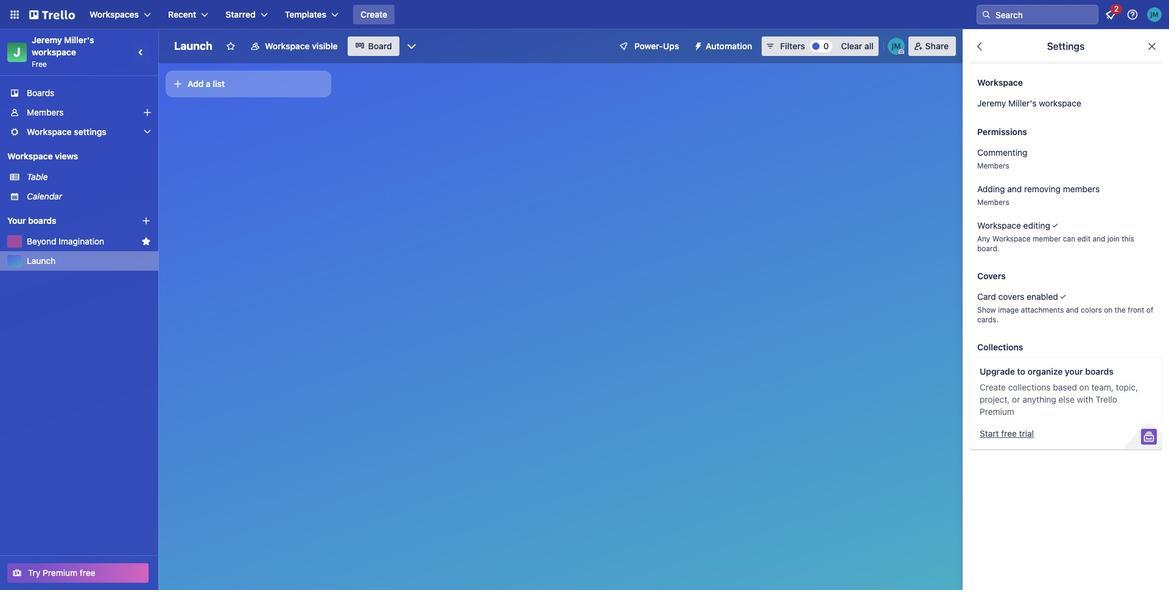 Task type: describe. For each thing, give the bounding box(es) containing it.
create inside button
[[361, 9, 387, 19]]

workspaces
[[90, 9, 139, 19]]

removing
[[1024, 184, 1061, 194]]

miller's for jeremy miller's workspace free
[[64, 35, 94, 45]]

else
[[1059, 395, 1075, 405]]

and inside show image attachments and colors on the front of cards.
[[1066, 306, 1079, 315]]

create inside "upgrade to organize your boards create collections based on team, topic, project, or anything else with trello premium"
[[980, 382, 1006, 393]]

recent
[[168, 9, 196, 19]]

adding
[[977, 184, 1005, 194]]

start free trial
[[980, 429, 1034, 439]]

team,
[[1092, 382, 1114, 393]]

workspace for workspace views
[[7, 151, 53, 161]]

your boards
[[7, 216, 56, 226]]

and inside any workspace member can edit and join this board.
[[1093, 234, 1106, 244]]

free
[[32, 60, 47, 69]]

workspace visible button
[[243, 37, 345, 56]]

this member is an admin of this board. image
[[899, 49, 904, 55]]

workspace settings
[[27, 127, 106, 137]]

cards.
[[977, 315, 999, 325]]

trello
[[1096, 395, 1117, 405]]

workspace views
[[7, 151, 78, 161]]

0 vertical spatial free
[[1001, 429, 1017, 439]]

your
[[1065, 367, 1083, 377]]

image
[[998, 306, 1019, 315]]

workspace for jeremy miller's workspace free
[[32, 47, 76, 57]]

workspace for workspace
[[977, 77, 1023, 88]]

permissions
[[977, 127, 1027, 137]]

0
[[823, 41, 829, 51]]

members inside commenting members
[[977, 161, 1010, 171]]

of
[[1147, 306, 1154, 315]]

or
[[1012, 395, 1020, 405]]

start
[[980, 429, 999, 439]]

premium inside button
[[43, 568, 77, 579]]

can
[[1063, 234, 1076, 244]]

jeremy miller's workspace free
[[32, 35, 96, 69]]

to
[[1017, 367, 1026, 377]]

adding and removing members members
[[977, 184, 1100, 207]]

upgrade to organize your boards create collections based on team, topic, project, or anything else with trello premium
[[980, 367, 1138, 417]]

workspace inside any workspace member can edit and join this board.
[[992, 234, 1031, 244]]

filters
[[780, 41, 805, 51]]

edit
[[1078, 234, 1091, 244]]

upgrade
[[980, 367, 1015, 377]]

starred
[[226, 9, 256, 19]]

board link
[[348, 37, 399, 56]]

your boards with 2 items element
[[7, 214, 123, 228]]

covers
[[999, 292, 1025, 302]]

premium inside "upgrade to organize your boards create collections based on team, topic, project, or anything else with trello premium"
[[980, 407, 1015, 417]]

members
[[1063, 184, 1100, 194]]

organize
[[1028, 367, 1063, 377]]

workspace navigation collapse icon image
[[133, 44, 150, 61]]

2 notifications image
[[1103, 7, 1118, 22]]

launch inside launch link
[[27, 256, 56, 266]]

1 vertical spatial jeremy miller (jeremymiller198) image
[[888, 38, 905, 55]]

calendar
[[27, 191, 62, 202]]

card
[[977, 292, 996, 302]]

star or unstar board image
[[226, 41, 236, 51]]

join
[[1108, 234, 1120, 244]]

start free trial button
[[980, 428, 1034, 440]]

and inside adding and removing members members
[[1007, 184, 1022, 194]]

on inside "upgrade to organize your boards create collections based on team, topic, project, or anything else with trello premium"
[[1079, 382, 1089, 393]]

beyond imagination link
[[27, 236, 136, 248]]

members link
[[0, 103, 158, 122]]

clear
[[841, 41, 862, 51]]

imagination
[[59, 236, 104, 247]]

show
[[977, 306, 996, 315]]

workspace for workspace settings
[[27, 127, 72, 137]]

card covers enabled
[[977, 292, 1058, 302]]

editing
[[1023, 220, 1050, 231]]

beyond imagination
[[27, 236, 104, 247]]

workspace visible
[[265, 41, 338, 51]]

try premium free
[[28, 568, 95, 579]]

add a list button
[[166, 71, 331, 97]]

commenting
[[977, 147, 1028, 158]]

topic,
[[1116, 382, 1138, 393]]

customize views image
[[405, 40, 418, 52]]

the
[[1115, 306, 1126, 315]]

workspaces button
[[82, 5, 158, 24]]

create button
[[353, 5, 395, 24]]

list
[[213, 79, 225, 89]]

try premium free button
[[7, 564, 149, 583]]



Task type: locate. For each thing, give the bounding box(es) containing it.
launch inside board name "text field"
[[174, 40, 213, 52]]

boards up beyond
[[28, 216, 56, 226]]

jeremy miller's workspace link up free
[[32, 35, 96, 57]]

create up board link
[[361, 9, 387, 19]]

members
[[27, 107, 64, 118], [977, 161, 1010, 171], [977, 198, 1010, 207]]

with
[[1077, 395, 1094, 405]]

1 horizontal spatial miller's
[[1009, 98, 1037, 108]]

workspace inside popup button
[[27, 127, 72, 137]]

1 vertical spatial jeremy miller's workspace link
[[970, 93, 1162, 114]]

collections
[[1008, 382, 1051, 393]]

table link
[[27, 171, 151, 183]]

search image
[[982, 10, 991, 19]]

0 horizontal spatial create
[[361, 9, 387, 19]]

2 horizontal spatial and
[[1093, 234, 1106, 244]]

1 vertical spatial workspace
[[1039, 98, 1081, 108]]

add
[[188, 79, 204, 89]]

power-ups button
[[610, 37, 686, 56]]

1 vertical spatial launch
[[27, 256, 56, 266]]

premium down project,
[[980, 407, 1015, 417]]

and
[[1007, 184, 1022, 194], [1093, 234, 1106, 244], [1066, 306, 1079, 315]]

free
[[1001, 429, 1017, 439], [80, 568, 95, 579]]

jeremy up permissions
[[977, 98, 1006, 108]]

1 horizontal spatial on
[[1104, 306, 1113, 315]]

miller's
[[64, 35, 94, 45], [1009, 98, 1037, 108]]

boards link
[[0, 83, 158, 103]]

jeremy miller's workspace link down settings
[[970, 93, 1162, 114]]

0 vertical spatial members
[[27, 107, 64, 118]]

jeremy miller (jeremymiller198) image right open information menu icon
[[1147, 7, 1162, 22]]

workspace inside jeremy miller's workspace free
[[32, 47, 76, 57]]

settings
[[74, 127, 106, 137]]

0 vertical spatial miller's
[[64, 35, 94, 45]]

1 horizontal spatial free
[[1001, 429, 1017, 439]]

workspace editing
[[977, 220, 1050, 231]]

starred button
[[218, 5, 275, 24]]

0 horizontal spatial free
[[80, 568, 95, 579]]

workspace down settings
[[1039, 98, 1081, 108]]

1 vertical spatial on
[[1079, 382, 1089, 393]]

0 horizontal spatial and
[[1007, 184, 1022, 194]]

covers
[[977, 271, 1006, 281]]

launch down beyond
[[27, 256, 56, 266]]

and left the join
[[1093, 234, 1106, 244]]

0 vertical spatial on
[[1104, 306, 1113, 315]]

clear all button
[[836, 37, 879, 56]]

ups
[[663, 41, 679, 51]]

workspace up 'any' on the right
[[977, 220, 1021, 231]]

all
[[865, 41, 874, 51]]

and left colors
[[1066, 306, 1079, 315]]

0 vertical spatial jeremy
[[32, 35, 62, 45]]

jeremy miller's workspace link
[[32, 35, 96, 57], [970, 93, 1162, 114]]

recent button
[[161, 5, 216, 24]]

workspace for workspace editing
[[977, 220, 1021, 231]]

j
[[14, 45, 21, 59]]

miller's inside jeremy miller's workspace free
[[64, 35, 94, 45]]

share
[[925, 41, 949, 51]]

Board name text field
[[168, 37, 219, 56]]

beyond
[[27, 236, 56, 247]]

1 horizontal spatial boards
[[1085, 367, 1114, 377]]

visible
[[312, 41, 338, 51]]

0 vertical spatial boards
[[28, 216, 56, 226]]

0 vertical spatial jeremy miller (jeremymiller198) image
[[1147, 7, 1162, 22]]

1 horizontal spatial premium
[[980, 407, 1015, 417]]

1 vertical spatial premium
[[43, 568, 77, 579]]

trial
[[1019, 429, 1034, 439]]

0 horizontal spatial jeremy miller's workspace link
[[32, 35, 96, 57]]

miller's down back to home image
[[64, 35, 94, 45]]

boards
[[28, 216, 56, 226], [1085, 367, 1114, 377]]

1 vertical spatial boards
[[1085, 367, 1114, 377]]

a
[[206, 79, 211, 89]]

free right try
[[80, 568, 95, 579]]

workspace
[[32, 47, 76, 57], [1039, 98, 1081, 108]]

members down adding
[[977, 198, 1010, 207]]

miller's for jeremy miller's workspace
[[1009, 98, 1037, 108]]

views
[[55, 151, 78, 161]]

templates
[[285, 9, 326, 19]]

0 horizontal spatial jeremy miller (jeremymiller198) image
[[888, 38, 905, 55]]

starred icon image
[[141, 237, 151, 247]]

table
[[27, 172, 48, 182]]

miller's up permissions
[[1009, 98, 1037, 108]]

workspace inside button
[[265, 41, 310, 51]]

back to home image
[[29, 5, 75, 24]]

open information menu image
[[1127, 9, 1139, 21]]

board.
[[977, 244, 1000, 253]]

premium right try
[[43, 568, 77, 579]]

0 vertical spatial create
[[361, 9, 387, 19]]

1 vertical spatial members
[[977, 161, 1010, 171]]

workspace down templates
[[265, 41, 310, 51]]

create
[[361, 9, 387, 19], [980, 382, 1006, 393]]

2 vertical spatial members
[[977, 198, 1010, 207]]

settings
[[1047, 41, 1085, 52]]

workspace for workspace visible
[[265, 41, 310, 51]]

automation button
[[689, 37, 760, 56]]

power-ups
[[634, 41, 679, 51]]

calendar link
[[27, 191, 151, 203]]

attachments
[[1021, 306, 1064, 315]]

1 vertical spatial and
[[1093, 234, 1106, 244]]

members down boards
[[27, 107, 64, 118]]

launch
[[174, 40, 213, 52], [27, 256, 56, 266]]

any workspace member can edit and join this board.
[[977, 234, 1134, 253]]

0 vertical spatial launch
[[174, 40, 213, 52]]

project,
[[980, 395, 1010, 405]]

1 horizontal spatial jeremy
[[977, 98, 1006, 108]]

1 vertical spatial free
[[80, 568, 95, 579]]

free left trial
[[1001, 429, 1017, 439]]

workspace up the table
[[7, 151, 53, 161]]

and right adding
[[1007, 184, 1022, 194]]

members inside adding and removing members members
[[977, 198, 1010, 207]]

based
[[1053, 382, 1077, 393]]

enabled
[[1027, 292, 1058, 302]]

0 vertical spatial premium
[[980, 407, 1015, 417]]

1 horizontal spatial create
[[980, 382, 1006, 393]]

jeremy for jeremy miller's workspace free
[[32, 35, 62, 45]]

show image attachments and colors on the front of cards.
[[977, 306, 1154, 325]]

0 horizontal spatial on
[[1079, 382, 1089, 393]]

jeremy miller's workspace
[[977, 98, 1081, 108]]

on inside show image attachments and colors on the front of cards.
[[1104, 306, 1113, 315]]

1 vertical spatial miller's
[[1009, 98, 1037, 108]]

jeremy miller (jeremymiller198) image right all
[[888, 38, 905, 55]]

1 vertical spatial create
[[980, 382, 1006, 393]]

primary element
[[0, 0, 1169, 29]]

1 horizontal spatial workspace
[[1039, 98, 1081, 108]]

board
[[368, 41, 392, 51]]

workspace up free
[[32, 47, 76, 57]]

1 horizontal spatial launch
[[174, 40, 213, 52]]

collections
[[977, 342, 1023, 353]]

members down commenting
[[977, 161, 1010, 171]]

0 vertical spatial workspace
[[32, 47, 76, 57]]

anything
[[1023, 395, 1056, 405]]

share button
[[908, 37, 956, 56]]

0 horizontal spatial boards
[[28, 216, 56, 226]]

add board image
[[141, 216, 151, 226]]

workspace settings button
[[0, 122, 158, 142]]

Search field
[[991, 5, 1098, 24]]

add a list
[[188, 79, 225, 89]]

0 vertical spatial and
[[1007, 184, 1022, 194]]

boards inside "upgrade to organize your boards create collections based on team, topic, project, or anything else with trello premium"
[[1085, 367, 1114, 377]]

0 horizontal spatial miller's
[[64, 35, 94, 45]]

workspace up jeremy miller's workspace
[[977, 77, 1023, 88]]

jeremy for jeremy miller's workspace
[[977, 98, 1006, 108]]

launch link
[[27, 255, 151, 267]]

0 horizontal spatial premium
[[43, 568, 77, 579]]

any
[[977, 234, 990, 244]]

create up project,
[[980, 382, 1006, 393]]

clear all
[[841, 41, 874, 51]]

try
[[28, 568, 40, 579]]

on up 'with'
[[1079, 382, 1089, 393]]

workspace up the workspace views
[[27, 127, 72, 137]]

workspace down the workspace editing
[[992, 234, 1031, 244]]

0 horizontal spatial jeremy
[[32, 35, 62, 45]]

automation
[[706, 41, 752, 51]]

2 vertical spatial and
[[1066, 306, 1079, 315]]

1 vertical spatial jeremy
[[977, 98, 1006, 108]]

on left the
[[1104, 306, 1113, 315]]

1 horizontal spatial jeremy miller's workspace link
[[970, 93, 1162, 114]]

1 horizontal spatial and
[[1066, 306, 1079, 315]]

jeremy up free
[[32, 35, 62, 45]]

jeremy inside jeremy miller's workspace free
[[32, 35, 62, 45]]

this
[[1122, 234, 1134, 244]]

j link
[[7, 43, 27, 62]]

launch down the recent popup button
[[174, 40, 213, 52]]

0 vertical spatial jeremy miller's workspace link
[[32, 35, 96, 57]]

1 horizontal spatial jeremy miller (jeremymiller198) image
[[1147, 7, 1162, 22]]

0 horizontal spatial workspace
[[32, 47, 76, 57]]

member
[[1033, 234, 1061, 244]]

premium
[[980, 407, 1015, 417], [43, 568, 77, 579]]

boards up team,
[[1085, 367, 1114, 377]]

workspace for jeremy miller's workspace
[[1039, 98, 1081, 108]]

sm image
[[689, 37, 706, 54]]

jeremy miller (jeremymiller198) image
[[1147, 7, 1162, 22], [888, 38, 905, 55]]

front
[[1128, 306, 1145, 315]]

your
[[7, 216, 26, 226]]

boards
[[27, 88, 54, 98]]

colors
[[1081, 306, 1102, 315]]

0 horizontal spatial launch
[[27, 256, 56, 266]]

templates button
[[278, 5, 346, 24]]



Task type: vqa. For each thing, say whether or not it's contained in the screenshot.
all
yes



